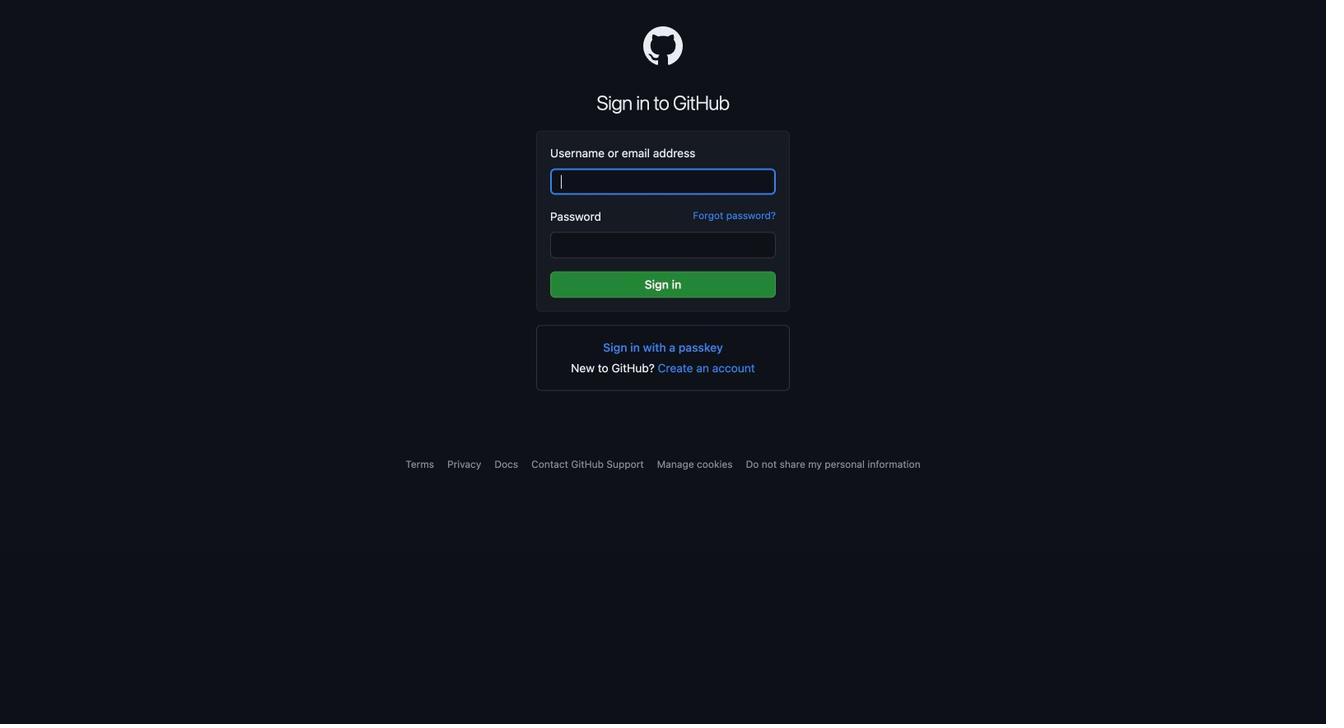 Task type: locate. For each thing, give the bounding box(es) containing it.
None text field
[[550, 169, 776, 195]]

homepage image
[[644, 26, 683, 66]]

None submit
[[550, 272, 776, 298]]

None password field
[[550, 232, 776, 258]]



Task type: vqa. For each thing, say whether or not it's contained in the screenshot.
Submit
yes



